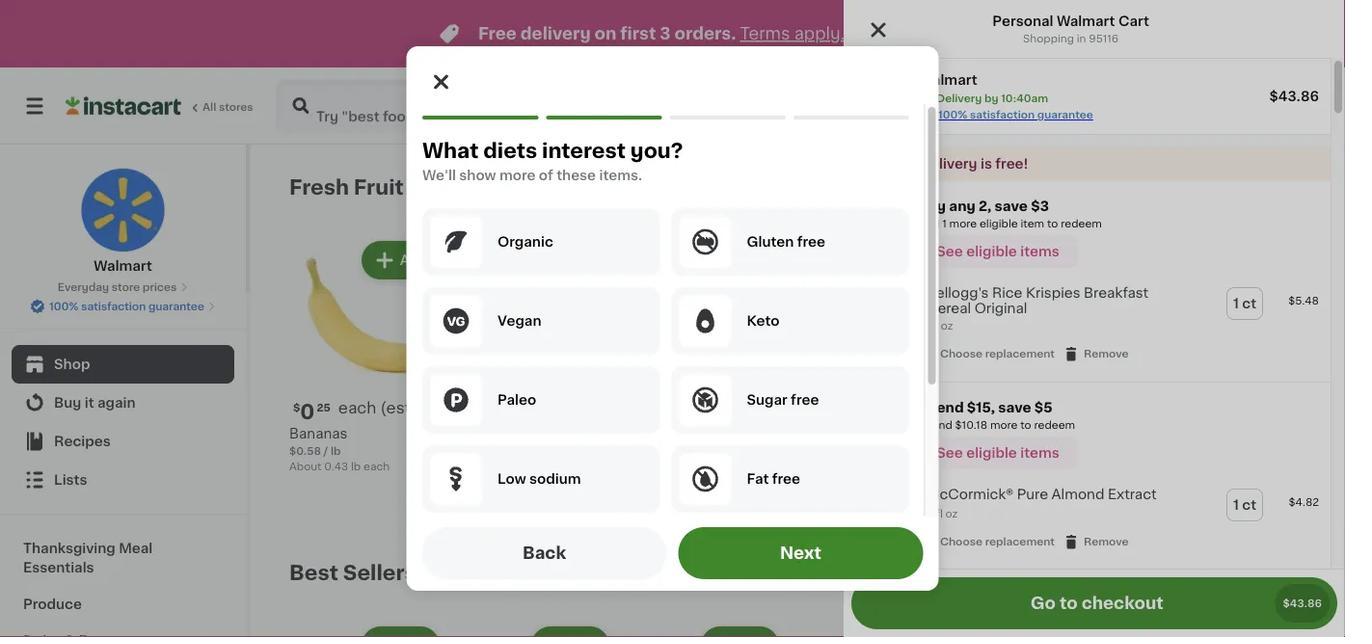 Task type: vqa. For each thing, say whether or not it's contained in the screenshot.
'list' for Your
no



Task type: locate. For each thing, give the bounding box(es) containing it.
1 promotion-wrapper element from the top
[[844, 181, 1331, 383]]

product group containing mccormick® pure almond extract
[[844, 474, 1331, 562]]

47
[[825, 403, 839, 413]]

remove button up view all (30+)
[[1063, 533, 1129, 551]]

1 vertical spatial save
[[998, 401, 1031, 415]]

2 choose replacement from the top
[[940, 537, 1055, 547]]

breakfast
[[1084, 286, 1149, 300]]

2 1 ct button from the top
[[1228, 490, 1262, 521]]

sugar free
[[746, 393, 819, 407]]

1 vertical spatial more
[[949, 218, 977, 229]]

2 items from the top
[[1020, 447, 1059, 460]]

stores
[[219, 102, 253, 112]]

2 1 ct from the top
[[1233, 499, 1257, 512]]

2 0 from the left
[[470, 402, 484, 422]]

4
[[640, 402, 654, 422]]

lb
[[331, 446, 341, 457], [351, 461, 361, 472], [1199, 481, 1209, 491]]

interest
[[542, 140, 625, 161]]

$ left 74 in the left of the page
[[463, 403, 470, 413]]

in left the '95116'
[[1077, 33, 1086, 44]]

2,
[[979, 200, 992, 213]]

ct inside hass large avocado 1 ct
[[466, 446, 477, 457]]

walmart
[[1057, 14, 1115, 28], [919, 73, 977, 87], [94, 259, 152, 273]]

2 horizontal spatial delivery
[[1053, 99, 1115, 113]]

1 vertical spatial ct
[[466, 446, 477, 457]]

add for strawberries
[[1079, 254, 1107, 267]]

1 vertical spatial first
[[890, 157, 918, 171]]

product group
[[844, 272, 1331, 374], [844, 474, 1331, 562]]

0 horizontal spatial satisfaction
[[81, 301, 146, 312]]

0 vertical spatial buy
[[918, 200, 946, 213]]

free
[[797, 235, 825, 249], [790, 393, 819, 407], [772, 473, 800, 486]]

product group containing kellogg's rice krispies breakfast cereal original
[[844, 272, 1331, 374]]

to right "item"
[[1047, 218, 1058, 229]]

all stores
[[203, 102, 253, 112]]

first inside 'limited time offer' region
[[620, 26, 656, 42]]

more for diets
[[499, 169, 535, 182]]

many down the hass
[[478, 465, 509, 476]]

1 vertical spatial redeem
[[1034, 420, 1075, 431]]

1 down the hass
[[459, 446, 464, 457]]

0 vertical spatial see eligible items button
[[918, 235, 1078, 268]]

more inside what diets interest you? we'll show more of these items.
[[499, 169, 535, 182]]

1 vertical spatial 100% satisfaction guarantee
[[49, 301, 204, 312]]

eligible
[[980, 218, 1018, 229], [966, 245, 1017, 258], [966, 447, 1017, 460]]

1 ct left $5.48 at the top right of page
[[1233, 297, 1257, 311]]

add button for halos california clementines
[[703, 243, 777, 278]]

replacement for rice
[[985, 349, 1055, 359]]

0 horizontal spatial /
[[324, 446, 328, 457]]

ct down the hass
[[466, 446, 477, 457]]

free delivery on first 3 orders. terms apply.
[[478, 26, 845, 42]]

about down $0.58
[[289, 461, 322, 472]]

1 all from the top
[[1106, 180, 1122, 194]]

more inside buy any 2, save $3 add 1 more eligible item to redeem
[[949, 218, 977, 229]]

see eligible items button down the 'spend $15, save $5 spend $10.18 more to redeem' on the right bottom of page
[[918, 437, 1078, 470]]

0 horizontal spatial to
[[1021, 420, 1032, 431]]

0 vertical spatial product group
[[844, 272, 1331, 374]]

$ inside $ 2 72
[[972, 403, 979, 413]]

walmart up east
[[919, 73, 977, 87]]

1 vertical spatial /
[[1212, 481, 1216, 491]]

1 0 from the left
[[300, 402, 315, 422]]

delivery by 10:40am up 100% satisfaction guarantee link
[[936, 93, 1048, 104]]

walmart inside personal walmart cart shopping in 95116
[[1057, 14, 1115, 28]]

10:40am up (40+) at top
[[1141, 99, 1205, 113]]

3 add button from the left
[[872, 243, 947, 278]]

all left (40+) at top
[[1106, 180, 1122, 194]]

personal walmart cart shopping in 95116
[[993, 14, 1149, 44]]

1 vertical spatial 1 ct button
[[1228, 490, 1262, 521]]

eligible down buy any 2, save $3 add 1 more eligible item to redeem
[[966, 245, 1017, 258]]

add up breakfast
[[1079, 254, 1107, 267]]

ct left $5.48 at the top right of page
[[1242, 297, 1257, 311]]

0 vertical spatial more
[[499, 169, 535, 182]]

guarantee inside button
[[148, 301, 204, 312]]

$ left "47"
[[802, 403, 809, 413]]

add down gluten
[[739, 254, 768, 267]]

oz right 16 on the right bottom of the page
[[982, 446, 995, 457]]

2 see from the top
[[937, 447, 963, 460]]

0 vertical spatial items
[[1020, 245, 1059, 258]]

2 promotion-wrapper element from the top
[[844, 383, 1331, 571]]

1 see eligible items button from the top
[[918, 235, 1078, 268]]

terms apply. link
[[740, 26, 845, 42]]

of
[[538, 169, 553, 182]]

delivery right james
[[1053, 99, 1115, 113]]

2 horizontal spatial to
[[1060, 595, 1078, 612]]

2 $ from the left
[[463, 403, 470, 413]]

redeem right "item"
[[1061, 218, 1102, 229]]

1 choose replacement button from the top
[[919, 345, 1055, 363]]

see eligible items button down buy any 2, save $3 add 1 more eligible item to redeem
[[918, 235, 1078, 268]]

redeem inside the 'spend $15, save $5 spend $10.18 more to redeem'
[[1034, 420, 1075, 431]]

$ up $10.18
[[972, 403, 979, 413]]

1 down package at the right
[[1233, 499, 1239, 512]]

1 vertical spatial all
[[1106, 566, 1122, 580]]

free right gluten
[[797, 235, 825, 249]]

2 vertical spatial walmart
[[94, 259, 152, 273]]

more inside the 'spend $15, save $5 spend $10.18 more to redeem'
[[990, 420, 1018, 431]]

1 vertical spatial buy
[[54, 396, 81, 410]]

2 view from the top
[[1070, 566, 1103, 580]]

ct down package at the right
[[1242, 499, 1257, 512]]

0 vertical spatial item carousel region
[[289, 168, 1292, 538]]

1 vertical spatial remove button
[[1063, 533, 1129, 551]]

2 product group from the top
[[844, 474, 1331, 562]]

ct for mccormick® pure almond extract
[[1242, 499, 1257, 512]]

delivery inside 'limited time offer' region
[[521, 26, 591, 42]]

1 inside buy any 2, save $3 add 1 more eligible item to redeem
[[942, 218, 947, 229]]

each inside bananas $0.58 / lb about 0.43 lb each
[[364, 461, 390, 472]]

gluten free
[[746, 235, 825, 249]]

walmart logo image
[[81, 168, 165, 253]]

100% up your first delivery is free! on the right of page
[[938, 109, 968, 120]]

4 $ from the left
[[972, 403, 979, 413]]

product group
[[289, 237, 444, 474], [459, 237, 613, 482], [629, 237, 783, 501], [798, 237, 953, 515], [968, 237, 1122, 459], [289, 623, 444, 637], [459, 623, 613, 637], [629, 623, 783, 637], [798, 623, 953, 637], [968, 623, 1122, 637], [1138, 623, 1292, 637]]

1 vertical spatial delivery
[[921, 157, 977, 171]]

10:40am up 100% satisfaction guarantee link
[[1001, 93, 1048, 104]]

1 ct button for breakfast
[[1228, 288, 1262, 319]]

essentials
[[23, 561, 94, 575]]

it
[[85, 396, 94, 410]]

1 vertical spatial items
[[1020, 447, 1059, 460]]

$43.86
[[1270, 90, 1319, 103], [1283, 598, 1322, 609]]

add button for strawberries
[[1042, 243, 1117, 278]]

1 horizontal spatial about
[[1138, 481, 1170, 491]]

0 horizontal spatial 100% satisfaction guarantee
[[49, 301, 204, 312]]

package
[[1219, 481, 1265, 491]]

2 spend from the top
[[918, 420, 953, 431]]

to right go
[[1060, 595, 1078, 612]]

delivery left 'is'
[[921, 157, 977, 171]]

delivery left james
[[936, 93, 982, 104]]

see
[[937, 245, 963, 258], [937, 447, 963, 460]]

view for fresh fruit
[[1070, 180, 1103, 194]]

mccormick® pure almond extract image
[[855, 485, 896, 526]]

None search field
[[276, 79, 591, 133]]

spend up $10.18
[[918, 401, 964, 415]]

everyday
[[58, 282, 109, 293]]

many
[[478, 465, 509, 476], [648, 485, 679, 495], [1157, 500, 1188, 511]]

0 horizontal spatial many in stock
[[478, 465, 554, 476]]

container
[[998, 446, 1052, 457]]

many down the clementines
[[648, 485, 679, 495]]

lists
[[54, 473, 87, 487]]

2 replacement from the top
[[985, 537, 1055, 547]]

sponsored badge image
[[798, 499, 857, 510]]

1 vertical spatial 1 ct
[[1233, 499, 1257, 512]]

choose replacement
[[940, 349, 1055, 359], [940, 537, 1055, 547]]

1 spend from the top
[[918, 401, 964, 415]]

4 97
[[640, 402, 669, 422]]

1 remove button from the top
[[1063, 345, 1129, 363]]

by
[[985, 93, 999, 104], [1118, 99, 1137, 113]]

eligible down strawberries in the right of the page
[[966, 447, 1017, 460]]

1 see from the top
[[937, 245, 963, 258]]

remove button for breakfast
[[1063, 345, 1129, 363]]

0 horizontal spatial guarantee
[[148, 301, 204, 312]]

in down about 2.48 lb / package
[[1190, 500, 1200, 511]]

2 vertical spatial more
[[990, 420, 1018, 431]]

1 ct
[[1233, 297, 1257, 311], [1233, 499, 1257, 512]]

each right 25
[[338, 400, 376, 416]]

1 item carousel region from the top
[[289, 168, 1292, 538]]

1 vertical spatial each
[[364, 461, 390, 472]]

add down your first delivery is free! on the right of page
[[918, 218, 940, 229]]

see eligible items
[[937, 245, 1059, 258], [937, 447, 1059, 460]]

clementines
[[629, 446, 715, 460]]

free for gluten free
[[797, 235, 825, 249]]

more down any
[[949, 218, 977, 229]]

see eligible items button
[[918, 235, 1078, 268], [918, 437, 1078, 470]]

1 horizontal spatial many
[[648, 485, 679, 495]]

lb up 0.43
[[331, 446, 341, 457]]

1 vertical spatial 100%
[[49, 301, 79, 312]]

remove down breakfast
[[1084, 349, 1129, 359]]

oz right the 18
[[941, 321, 953, 331]]

0 vertical spatial eligible
[[980, 218, 1018, 229]]

1 horizontal spatial 0
[[470, 402, 484, 422]]

first left the 3 at the left of page
[[620, 26, 656, 42]]

95116
[[1089, 33, 1119, 44]]

4 add button from the left
[[1042, 243, 1117, 278]]

save up strawberries in the right of the page
[[998, 401, 1031, 415]]

0 vertical spatial many
[[478, 465, 509, 476]]

choose down cereal
[[940, 349, 983, 359]]

2 vertical spatial lb
[[1199, 481, 1209, 491]]

add button down "fruit" on the left
[[363, 243, 438, 278]]

1 horizontal spatial to
[[1047, 218, 1058, 229]]

choose replacement for kellogg's
[[940, 349, 1055, 359]]

choose replacement button for original
[[919, 345, 1055, 363]]

save
[[995, 200, 1028, 213], [998, 401, 1031, 415]]

1 horizontal spatial buy
[[918, 200, 946, 213]]

remove button for extract
[[1063, 533, 1129, 551]]

3 $ from the left
[[802, 403, 809, 413]]

shopping
[[1023, 33, 1074, 44]]

1 horizontal spatial walmart
[[919, 73, 977, 87]]

1 vertical spatial spend
[[918, 420, 953, 431]]

2 all from the top
[[1106, 566, 1122, 580]]

0 vertical spatial first
[[620, 26, 656, 42]]

remove for extract
[[1084, 537, 1129, 547]]

in down hass large avocado 1 ct
[[511, 465, 521, 476]]

0 vertical spatial 1 ct
[[1233, 297, 1257, 311]]

1 vertical spatial $43.86
[[1283, 598, 1322, 609]]

1 vertical spatial choose
[[940, 537, 983, 547]]

orders.
[[675, 26, 736, 42]]

$ 6 47
[[802, 402, 839, 422]]

walmart up 'everyday store prices' 'link'
[[94, 259, 152, 273]]

0 vertical spatial free
[[797, 235, 825, 249]]

see eligible items down strawberries in the right of the page
[[937, 447, 1059, 460]]

product group for spend $15, save $5
[[844, 474, 1331, 562]]

produce link
[[12, 586, 234, 623]]

0 vertical spatial walmart
[[1057, 14, 1115, 28]]

2 horizontal spatial many
[[1157, 500, 1188, 511]]

1 vertical spatial see
[[937, 447, 963, 460]]

0 vertical spatial 100%
[[938, 109, 968, 120]]

product group containing 6
[[798, 237, 953, 515]]

many in stock down about 2.48 lb / package
[[1157, 500, 1233, 511]]

what
[[422, 140, 478, 161]]

100% satisfaction guarantee
[[938, 109, 1093, 120], [49, 301, 204, 312]]

2 remove from the top
[[1084, 537, 1129, 547]]

0 horizontal spatial about
[[289, 461, 322, 472]]

spend left $10.18
[[918, 420, 953, 431]]

2 see eligible items from the top
[[937, 447, 1059, 460]]

redeem down $5
[[1034, 420, 1075, 431]]

choose replacement button for fl
[[919, 533, 1055, 551]]

street
[[1045, 99, 1091, 113]]

0 vertical spatial view
[[1070, 180, 1103, 194]]

delivery left on
[[521, 26, 591, 42]]

all for best sellers
[[1106, 566, 1122, 580]]

2 horizontal spatial walmart
[[1057, 14, 1115, 28]]

satisfaction inside button
[[81, 301, 146, 312]]

choose for original
[[940, 349, 983, 359]]

oz inside the kellogg's rice krispies breakfast cereal original 18 oz
[[941, 321, 953, 331]]

1 1 ct from the top
[[1233, 297, 1257, 311]]

add
[[918, 218, 940, 229], [400, 254, 428, 267], [739, 254, 768, 267], [909, 254, 937, 267], [1079, 254, 1107, 267]]

0 horizontal spatial lb
[[331, 446, 341, 457]]

8
[[798, 485, 806, 495]]

oz right 8
[[808, 485, 821, 495]]

each right 0.43
[[364, 461, 390, 472]]

see eligible items down buy any 2, save $3 add 1 more eligible item to redeem
[[937, 245, 1059, 258]]

mccormick® pure almond extract 2 fl oz
[[927, 488, 1157, 519]]

1 ct button left $4.82
[[1228, 490, 1262, 521]]

1
[[942, 218, 947, 229], [1233, 297, 1239, 311], [459, 446, 464, 457], [1233, 499, 1239, 512]]

1 view from the top
[[1070, 180, 1103, 194]]

1 vertical spatial see eligible items button
[[918, 437, 1078, 470]]

view up go to checkout
[[1070, 566, 1103, 580]]

view
[[1070, 180, 1103, 194], [1070, 566, 1103, 580]]

about inside bananas $0.58 / lb about 0.43 lb each
[[289, 461, 322, 472]]

1 ct button left $5.48 at the top right of page
[[1228, 288, 1262, 319]]

$
[[293, 403, 300, 413], [463, 403, 470, 413], [802, 403, 809, 413], [972, 403, 979, 413]]

items down "item"
[[1020, 245, 1059, 258]]

1 horizontal spatial delivery by 10:40am
[[1053, 99, 1205, 113]]

1 product group from the top
[[844, 272, 1331, 374]]

1 see eligible items from the top
[[937, 245, 1059, 258]]

2 choose replacement button from the top
[[919, 533, 1055, 551]]

about 2.48 lb / package
[[1138, 481, 1265, 491]]

$10.18
[[955, 420, 988, 431]]

many in stock
[[478, 465, 554, 476], [648, 485, 724, 495], [1157, 500, 1233, 511]]

eligible down 2, on the right of the page
[[980, 218, 1018, 229]]

2 left fl
[[927, 509, 933, 519]]

0 vertical spatial to
[[1047, 218, 1058, 229]]

0 vertical spatial choose
[[940, 349, 983, 359]]

0 vertical spatial ct
[[1242, 297, 1257, 311]]

0 left 25
[[300, 402, 315, 422]]

see up kellogg's
[[937, 245, 963, 258]]

go to checkout
[[1031, 595, 1164, 612]]

buy left any
[[918, 200, 946, 213]]

see for buy
[[937, 245, 963, 258]]

add button up krispies
[[1042, 243, 1117, 278]]

1 replacement from the top
[[985, 349, 1055, 359]]

stock down about 2.48 lb / package
[[1203, 500, 1233, 511]]

these
[[556, 169, 596, 182]]

1 vertical spatial satisfaction
[[81, 301, 146, 312]]

1 vertical spatial view
[[1070, 566, 1103, 580]]

in inside personal walmart cart shopping in 95116
[[1077, 33, 1086, 44]]

first right your
[[890, 157, 918, 171]]

0 horizontal spatial by
[[985, 93, 999, 104]]

promotion-wrapper element
[[844, 181, 1331, 383], [844, 383, 1331, 571]]

0 vertical spatial guarantee
[[1037, 109, 1093, 120]]

fat
[[746, 473, 768, 486]]

choose
[[940, 349, 983, 359], [940, 537, 983, 547]]

1 vertical spatial about
[[1138, 481, 1170, 491]]

0 vertical spatial 2
[[979, 402, 992, 422]]

$ for hass large avocado
[[463, 403, 470, 413]]

free right the fat
[[772, 473, 800, 486]]

view all (40+)
[[1070, 180, 1163, 194]]

halos
[[629, 427, 667, 441]]

0 vertical spatial choose replacement button
[[919, 345, 1055, 363]]

(30+)
[[1126, 566, 1163, 580]]

oz inside strawberries 16 oz container
[[982, 446, 995, 457]]

delivery button
[[616, 87, 709, 125]]

1 vertical spatial to
[[1021, 420, 1032, 431]]

2 vertical spatial eligible
[[966, 447, 1017, 460]]

walmart up the '95116'
[[1057, 14, 1115, 28]]

1 $ from the left
[[293, 403, 300, 413]]

view all (30+)
[[1070, 566, 1163, 580]]

save right 2, on the right of the page
[[995, 200, 1028, 213]]

97
[[656, 403, 669, 413]]

stock down hass large avocado 1 ct
[[524, 465, 554, 476]]

1 choose from the top
[[940, 349, 983, 359]]

delivery up you?
[[633, 99, 691, 113]]

remove button down breakfast
[[1063, 345, 1129, 363]]

oz inside mccormick® pure almond extract 2 fl oz
[[946, 509, 958, 519]]

11
[[1276, 99, 1288, 113]]

add button up keto
[[703, 243, 777, 278]]

25
[[317, 403, 331, 413]]

many down the 2.48
[[1157, 500, 1188, 511]]

2 choose from the top
[[940, 537, 983, 547]]

1 remove from the top
[[1084, 349, 1129, 359]]

1 1 ct button from the top
[[1228, 288, 1262, 319]]

view all (30+) button
[[1062, 554, 1184, 592]]

0 vertical spatial see
[[937, 245, 963, 258]]

paleo
[[497, 393, 536, 407]]

2 add button from the left
[[703, 243, 777, 278]]

/ left package at the right
[[1212, 481, 1216, 491]]

buy inside buy any 2, save $3 add 1 more eligible item to redeem
[[918, 200, 946, 213]]

1 down your first delivery is free! on the right of page
[[942, 218, 947, 229]]

add your shopping preferences element
[[406, 46, 939, 637]]

each
[[338, 400, 376, 416], [364, 461, 390, 472]]

0 horizontal spatial 0
[[300, 402, 315, 422]]

add down "fruit" on the left
[[400, 254, 428, 267]]

kellogg's rice krispies breakfast cereal original image
[[855, 284, 896, 324]]

service type group
[[616, 87, 823, 125]]

add button up the kellogg's rice krispies breakfast cereal original image
[[872, 243, 947, 278]]

0 horizontal spatial buy
[[54, 396, 81, 410]]

eligible for 2,
[[966, 245, 1017, 258]]

ready-
[[798, 446, 848, 460]]

1 vertical spatial remove
[[1084, 537, 1129, 547]]

items down strawberries in the right of the page
[[1020, 447, 1059, 460]]

lb right 0.43
[[351, 461, 361, 472]]

promotion-wrapper element containing spend $15, save $5
[[844, 383, 1331, 571]]

0 vertical spatial redeem
[[1061, 218, 1102, 229]]

0 horizontal spatial 2
[[927, 509, 933, 519]]

$ inside $ 6 47
[[802, 403, 809, 413]]

again
[[97, 396, 136, 410]]

2 left 72
[[979, 402, 992, 422]]

buy any 2, save $3 add 1 more eligible item to redeem
[[918, 200, 1102, 229]]

item carousel region
[[289, 168, 1292, 538], [289, 554, 1292, 637]]

0 horizontal spatial delivery
[[633, 99, 691, 113]]

many in stock down the clementines
[[648, 485, 724, 495]]

choose replacement down original
[[940, 349, 1055, 359]]

all left (30+)
[[1106, 566, 1122, 580]]

items for almond
[[1020, 447, 1059, 460]]

1 choose replacement from the top
[[940, 349, 1055, 359]]

diets
[[483, 140, 537, 161]]

delivery by 10:40am down the '95116'
[[1053, 99, 1205, 113]]

pom wonderful ready-to-eat pomegranate arils 8 oz
[[798, 427, 922, 495]]

free left "47"
[[790, 393, 819, 407]]

remove up view all (30+)
[[1084, 537, 1129, 547]]

stock left the fat
[[694, 485, 724, 495]]

spend $15, save $5 spend $10.18 more to redeem
[[918, 401, 1075, 431]]

1237 east saint james street button
[[846, 79, 1091, 133]]

in down the clementines
[[681, 485, 691, 495]]

more for $15,
[[990, 420, 1018, 431]]

1 vertical spatial free
[[790, 393, 819, 407]]

100% inside button
[[49, 301, 79, 312]]

1 vertical spatial lb
[[351, 461, 361, 472]]

$ inside $ 0 74
[[463, 403, 470, 413]]

choose replacement down mccormick® on the right of the page
[[940, 537, 1055, 547]]

0 horizontal spatial walmart
[[94, 259, 152, 273]]

100% down everyday
[[49, 301, 79, 312]]

0 vertical spatial replacement
[[985, 349, 1055, 359]]

0 horizontal spatial delivery
[[521, 26, 591, 42]]

/ up 0.43
[[324, 446, 328, 457]]

krispies
[[1026, 286, 1081, 300]]

remove for breakfast
[[1084, 349, 1129, 359]]

2 remove button from the top
[[1063, 533, 1129, 551]]

2 item carousel region from the top
[[289, 554, 1292, 637]]

more down 72
[[990, 420, 1018, 431]]

promotion-wrapper element containing buy any 2, save $3
[[844, 181, 1331, 383]]

replacement down mccormick® pure almond extract 2 fl oz
[[985, 537, 1055, 547]]

2 see eligible items button from the top
[[918, 437, 1078, 470]]

0 vertical spatial spend
[[918, 401, 964, 415]]

1 items from the top
[[1020, 245, 1059, 258]]

0 vertical spatial 1 ct button
[[1228, 288, 1262, 319]]

1 horizontal spatial 2
[[979, 402, 992, 422]]

lb right the 2.48
[[1199, 481, 1209, 491]]

2 horizontal spatial more
[[990, 420, 1018, 431]]

redeem
[[1061, 218, 1102, 229], [1034, 420, 1075, 431]]

1 add button from the left
[[363, 243, 438, 278]]

1 vertical spatial many in stock
[[648, 485, 724, 495]]

0
[[300, 402, 315, 422], [470, 402, 484, 422]]

1 vertical spatial product group
[[844, 474, 1331, 562]]

go
[[1031, 595, 1056, 612]]

choose replacement button down mccormick® on the right of the page
[[919, 533, 1055, 551]]



Task type: describe. For each thing, give the bounding box(es) containing it.
add for halos california clementines
[[739, 254, 768, 267]]

1 horizontal spatial lb
[[351, 461, 361, 472]]

2 vertical spatial many
[[1157, 500, 1188, 511]]

1 ct for extract
[[1233, 499, 1257, 512]]

mccormick® pure almond extract button
[[927, 487, 1157, 503]]

everyday store prices
[[58, 282, 177, 293]]

arils
[[893, 466, 922, 479]]

to inside buy any 2, save $3 add 1 more eligible item to redeem
[[1047, 218, 1058, 229]]

what diets interest you? we'll show more of these items.
[[422, 140, 683, 182]]

meal
[[119, 542, 153, 555]]

sodium
[[529, 473, 581, 486]]

1237 east saint james street
[[877, 99, 1091, 113]]

1 horizontal spatial delivery
[[936, 93, 982, 104]]

2 horizontal spatial stock
[[1203, 500, 1233, 511]]

see for spend
[[937, 447, 963, 460]]

next button
[[678, 527, 923, 580]]

0 horizontal spatial delivery by 10:40am
[[936, 93, 1048, 104]]

product group containing 4
[[629, 237, 783, 501]]

$0.25 each (estimated) element
[[289, 399, 444, 424]]

74
[[486, 403, 500, 413]]

items for krispies
[[1020, 245, 1059, 258]]

0 vertical spatial $43.86
[[1270, 90, 1319, 103]]

all stores link
[[66, 79, 255, 133]]

see eligible items for kellogg's
[[937, 245, 1059, 258]]

back
[[523, 545, 566, 562]]

0 vertical spatial many in stock
[[478, 465, 554, 476]]

choose for fl
[[940, 537, 983, 547]]

terms
[[740, 26, 790, 42]]

1 horizontal spatial many in stock
[[648, 485, 724, 495]]

kellogg's rice krispies breakfast cereal original button
[[927, 285, 1182, 316]]

(est.)
[[380, 400, 421, 416]]

checkout
[[1082, 595, 1164, 612]]

2 horizontal spatial lb
[[1199, 481, 1209, 491]]

produce
[[23, 598, 82, 611]]

$5
[[1035, 401, 1053, 415]]

product group containing 2
[[968, 237, 1122, 459]]

delivery by 10:40am link
[[1022, 95, 1205, 118]]

0 for $ 0 25
[[300, 402, 315, 422]]

1237
[[877, 99, 910, 113]]

everyday store prices link
[[58, 280, 188, 295]]

view all (40+) button
[[1062, 168, 1184, 206]]

hass large avocado 1 ct
[[459, 427, 598, 457]]

items.
[[599, 169, 642, 182]]

east
[[914, 99, 946, 113]]

walmart link
[[81, 168, 165, 276]]

1 ct for breakfast
[[1233, 297, 1257, 311]]

back button
[[422, 527, 667, 580]]

to inside the 'spend $15, save $5 spend $10.18 more to redeem'
[[1021, 420, 1032, 431]]

walmart image
[[855, 70, 904, 119]]

product group for buy any 2, save $3
[[844, 272, 1331, 374]]

organic
[[497, 235, 553, 249]]

shop link
[[12, 345, 234, 384]]

strawberries
[[968, 427, 1054, 441]]

$ 0 74
[[463, 402, 500, 422]]

1 horizontal spatial stock
[[694, 485, 724, 495]]

free for sugar free
[[790, 393, 819, 407]]

shop
[[54, 358, 90, 371]]

1 horizontal spatial 10:40am
[[1141, 99, 1205, 113]]

best sellers
[[289, 563, 416, 583]]

free for fat free
[[772, 473, 800, 486]]

$ for pom wonderful ready-to-eat pomegranate arils
[[802, 403, 809, 413]]

1 horizontal spatial 100%
[[938, 109, 968, 120]]

each (est.)
[[338, 400, 421, 416]]

100% satisfaction guarantee inside 100% satisfaction guarantee button
[[49, 301, 204, 312]]

$3
[[1031, 200, 1049, 213]]

$15,
[[967, 401, 995, 415]]

$ inside $ 0 25
[[293, 403, 300, 413]]

0 for $ 0 74
[[470, 402, 484, 422]]

limited time offer region
[[0, 0, 1288, 68]]

redeem inside buy any 2, save $3 add 1 more eligible item to redeem
[[1061, 218, 1102, 229]]

lists link
[[12, 461, 234, 500]]

buy for buy it again
[[54, 396, 81, 410]]

item
[[1021, 218, 1045, 229]]

72
[[994, 403, 1007, 413]]

view for best sellers
[[1070, 566, 1103, 580]]

1 left $5.48 at the top right of page
[[1233, 297, 1239, 311]]

buy it again
[[54, 396, 136, 410]]

/ inside bananas $0.58 / lb about 0.43 lb each
[[324, 446, 328, 457]]

pom
[[798, 427, 832, 441]]

$ for strawberries
[[972, 403, 979, 413]]

save inside the 'spend $15, save $5 spend $10.18 more to redeem'
[[998, 401, 1031, 415]]

fresh
[[289, 177, 349, 197]]

you?
[[630, 140, 683, 161]]

$ 0 25
[[293, 402, 331, 422]]

avocado
[[538, 427, 598, 441]]

oz inside pom wonderful ready-to-eat pomegranate arils 8 oz
[[808, 485, 821, 495]]

1 horizontal spatial first
[[890, 157, 918, 171]]

add inside buy any 2, save $3 add 1 more eligible item to redeem
[[918, 218, 940, 229]]

$5.48
[[1289, 296, 1319, 306]]

show
[[459, 169, 496, 182]]

buy it again link
[[12, 384, 234, 422]]

california
[[671, 427, 736, 441]]

0 horizontal spatial 10:40am
[[1001, 93, 1048, 104]]

1 ct button for extract
[[1228, 490, 1262, 521]]

save inside buy any 2, save $3 add 1 more eligible item to redeem
[[995, 200, 1028, 213]]

wonderful
[[836, 427, 906, 441]]

kellogg's rice krispies breakfast cereal original 18 oz
[[927, 286, 1149, 331]]

ct for kellogg's rice krispies breakfast cereal original
[[1242, 297, 1257, 311]]

0 horizontal spatial stock
[[524, 465, 554, 476]]

$ 2 72
[[972, 402, 1007, 422]]

buy for buy any 2, save $3 add 1 more eligible item to redeem
[[918, 200, 946, 213]]

sellers
[[343, 563, 416, 583]]

all for fresh fruit
[[1106, 180, 1122, 194]]

fruit
[[354, 177, 404, 197]]

eligible for save
[[966, 447, 1017, 460]]

0 vertical spatial each
[[338, 400, 376, 416]]

100% satisfaction guarantee link
[[938, 107, 1093, 122]]

choose replacement for mccormick®
[[940, 537, 1055, 547]]

0 vertical spatial 100% satisfaction guarantee
[[938, 109, 1093, 120]]

next
[[780, 545, 822, 562]]

add button for bananas
[[363, 243, 438, 278]]

item carousel region containing best sellers
[[289, 554, 1292, 637]]

replacement for pure
[[985, 537, 1055, 547]]

6
[[809, 402, 823, 422]]

instacart logo image
[[66, 95, 181, 118]]

0.43
[[324, 461, 348, 472]]

see eligible items button for kellogg's
[[918, 235, 1078, 268]]

0 vertical spatial satisfaction
[[970, 109, 1035, 120]]

11 button
[[1229, 83, 1308, 129]]

store
[[112, 282, 140, 293]]

add up kellogg's
[[909, 254, 937, 267]]

1 horizontal spatial by
[[1118, 99, 1137, 113]]

thanksgiving meal essentials link
[[12, 530, 234, 586]]

your
[[855, 157, 887, 171]]

large
[[496, 427, 535, 441]]

see eligible items for mccormick®
[[937, 447, 1059, 460]]

saint
[[950, 99, 988, 113]]

your first delivery is free!
[[855, 157, 1028, 171]]

james
[[992, 99, 1042, 113]]

2 inside mccormick® pure almond extract 2 fl oz
[[927, 509, 933, 519]]

1 inside hass large avocado 1 ct
[[459, 446, 464, 457]]

add for bananas
[[400, 254, 428, 267]]

low
[[497, 473, 526, 486]]

eat
[[868, 446, 890, 460]]

(40+)
[[1126, 180, 1163, 194]]

18
[[927, 321, 938, 331]]

0 vertical spatial lb
[[331, 446, 341, 457]]

fl
[[936, 509, 943, 519]]

fresh fruit
[[289, 177, 404, 197]]

see eligible items button for mccormick®
[[918, 437, 1078, 470]]

original
[[975, 302, 1027, 315]]

cereal
[[927, 302, 971, 315]]

eligible inside buy any 2, save $3 add 1 more eligible item to redeem
[[980, 218, 1018, 229]]

16
[[968, 446, 980, 457]]

mccormick®
[[927, 488, 1014, 502]]

delivery inside button
[[633, 99, 691, 113]]

strawberries 16 oz container
[[968, 427, 1054, 457]]

2 inside product group
[[979, 402, 992, 422]]

1 horizontal spatial delivery
[[921, 157, 977, 171]]

$4.82
[[1289, 497, 1319, 508]]

item carousel region containing fresh fruit
[[289, 168, 1292, 538]]

2 vertical spatial to
[[1060, 595, 1078, 612]]

2 horizontal spatial many in stock
[[1157, 500, 1233, 511]]

pomegranate
[[798, 466, 890, 479]]



